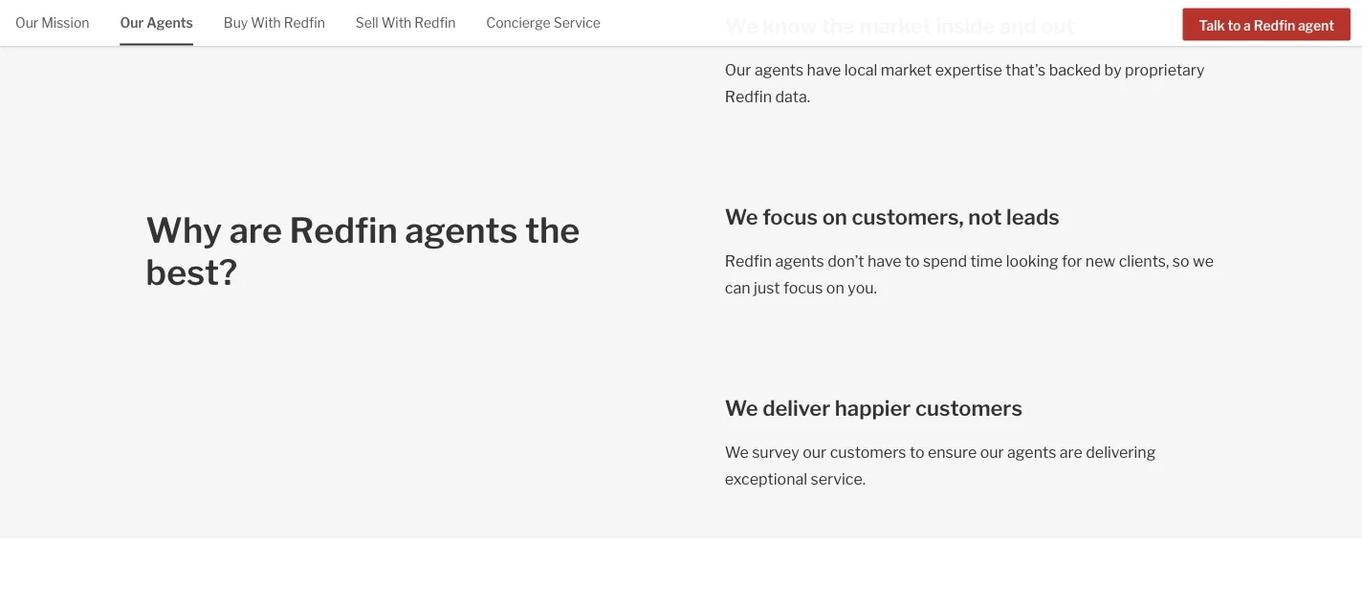 Task type: describe. For each thing, give the bounding box(es) containing it.
with for sell
[[381, 15, 412, 31]]

we know the market inside and out
[[725, 13, 1075, 39]]

agents inside we survey our customers to ensure our agents are delivering exceptional service.
[[1008, 443, 1057, 462]]

our agents link
[[120, 0, 193, 44]]

buy
[[224, 15, 248, 31]]

we focus on customers, not leads
[[725, 204, 1060, 230]]

a
[[1244, 17, 1252, 33]]

backed
[[1049, 60, 1102, 79]]

clients,
[[1119, 251, 1170, 270]]

not
[[969, 204, 1002, 230]]

know
[[763, 13, 817, 39]]

time
[[971, 251, 1003, 270]]

we for we deliver happier customers
[[725, 395, 758, 421]]

have inside "redfin agents don't have to spend time looking for new clients, so we can just focus on you."
[[868, 251, 902, 270]]

we survey our customers to ensure our agents are delivering exceptional service.
[[725, 443, 1156, 488]]

the inside why are redfin agents the best?
[[525, 209, 580, 251]]

inside
[[936, 13, 996, 39]]

redfin inside "redfin agents don't have to spend time looking for new clients, so we can just focus on you."
[[725, 251, 772, 270]]

to for we deliver happier customers
[[910, 443, 925, 462]]

to inside the talk to a redfin agent button
[[1228, 17, 1241, 33]]

expertise
[[936, 60, 1003, 79]]

have inside our agents have local market expertise that's backed by proprietary redfin data.
[[807, 60, 841, 79]]

talk to a redfin agent
[[1199, 17, 1335, 33]]

service.
[[811, 470, 866, 488]]

our agents
[[120, 15, 193, 31]]

by
[[1105, 60, 1122, 79]]

0 vertical spatial focus
[[763, 204, 818, 230]]

1 horizontal spatial the
[[822, 13, 855, 39]]

why
[[146, 209, 222, 251]]

agents inside why are redfin agents the best?
[[405, 209, 518, 251]]

2 our from the left
[[981, 443, 1004, 462]]

and
[[1000, 13, 1037, 39]]

sell with redfin link
[[356, 0, 456, 44]]

can
[[725, 278, 751, 297]]

why are redfin agents the best?
[[146, 209, 580, 294]]

out
[[1041, 13, 1075, 39]]

agent
[[1298, 17, 1335, 33]]

you.
[[848, 278, 877, 297]]

don't
[[828, 251, 865, 270]]

our mission link
[[15, 0, 89, 44]]

focus inside "redfin agents don't have to spend time looking for new clients, so we can just focus on you."
[[784, 278, 823, 297]]

redfin inside button
[[1254, 17, 1296, 33]]

redfin agents don't have to spend time looking for new clients, so we can just focus on you.
[[725, 251, 1214, 297]]

talk to a redfin agent button
[[1183, 8, 1351, 40]]

redfin inside our agents have local market expertise that's backed by proprietary redfin data.
[[725, 87, 772, 106]]

just
[[754, 278, 780, 297]]

with for buy
[[251, 15, 281, 31]]

concierge
[[486, 15, 551, 31]]

we
[[1193, 251, 1214, 270]]

survey
[[752, 443, 800, 462]]



Task type: locate. For each thing, give the bounding box(es) containing it.
1 horizontal spatial customers
[[916, 395, 1023, 421]]

spend
[[924, 251, 968, 270]]

1 horizontal spatial with
[[381, 15, 412, 31]]

exceptional
[[725, 470, 808, 488]]

focus right 'just'
[[784, 278, 823, 297]]

for
[[1062, 251, 1083, 270]]

the
[[822, 13, 855, 39], [525, 209, 580, 251]]

0 vertical spatial have
[[807, 60, 841, 79]]

customers up service.
[[830, 443, 907, 462]]

that's
[[1006, 60, 1046, 79]]

customers inside we survey our customers to ensure our agents are delivering exceptional service.
[[830, 443, 907, 462]]

0 horizontal spatial customers
[[830, 443, 907, 462]]

to
[[1228, 17, 1241, 33], [905, 251, 920, 270], [910, 443, 925, 462]]

are inside we survey our customers to ensure our agents are delivering exceptional service.
[[1060, 443, 1083, 462]]

4 we from the top
[[725, 443, 749, 462]]

happier
[[835, 395, 911, 421]]

service
[[554, 15, 601, 31]]

agents
[[147, 15, 193, 31]]

0 horizontal spatial the
[[525, 209, 580, 251]]

to left spend
[[905, 251, 920, 270]]

1 with from the left
[[251, 15, 281, 31]]

new
[[1086, 251, 1116, 270]]

so
[[1173, 251, 1190, 270]]

0 horizontal spatial have
[[807, 60, 841, 79]]

agents
[[755, 60, 804, 79], [405, 209, 518, 251], [776, 251, 825, 270], [1008, 443, 1057, 462]]

our for our agents
[[120, 15, 144, 31]]

we left the deliver
[[725, 395, 758, 421]]

on left "you."
[[827, 278, 845, 297]]

have left local
[[807, 60, 841, 79]]

0 vertical spatial market
[[860, 13, 932, 39]]

our for our mission
[[15, 15, 38, 31]]

our up service.
[[803, 443, 827, 462]]

market up local
[[860, 13, 932, 39]]

we for we focus on customers, not leads
[[725, 204, 758, 230]]

to left ensure
[[910, 443, 925, 462]]

to inside "redfin agents don't have to spend time looking for new clients, so we can just focus on you."
[[905, 251, 920, 270]]

to inside we survey our customers to ensure our agents are delivering exceptional service.
[[910, 443, 925, 462]]

with
[[251, 15, 281, 31], [381, 15, 412, 31]]

1 horizontal spatial have
[[868, 251, 902, 270]]

redfin inside why are redfin agents the best?
[[290, 209, 398, 251]]

1 vertical spatial focus
[[784, 278, 823, 297]]

we for we survey our customers to ensure our agents are delivering exceptional service.
[[725, 443, 749, 462]]

sell with redfin
[[356, 15, 456, 31]]

customers up ensure
[[916, 395, 1023, 421]]

buy with redfin link
[[224, 0, 325, 44]]

1 vertical spatial market
[[881, 60, 932, 79]]

have
[[807, 60, 841, 79], [868, 251, 902, 270]]

our for our agents have local market expertise that's backed by proprietary redfin data.
[[725, 60, 752, 79]]

mission
[[41, 15, 89, 31]]

0 vertical spatial customers
[[916, 395, 1023, 421]]

with right sell
[[381, 15, 412, 31]]

customers for happier
[[916, 395, 1023, 421]]

market
[[860, 13, 932, 39], [881, 60, 932, 79]]

to for we focus on customers, not leads
[[905, 251, 920, 270]]

2 we from the top
[[725, 204, 758, 230]]

we left the survey
[[725, 443, 749, 462]]

our right ensure
[[981, 443, 1004, 462]]

are right why
[[229, 209, 282, 251]]

1 horizontal spatial our
[[120, 15, 144, 31]]

0 horizontal spatial our
[[15, 15, 38, 31]]

1 horizontal spatial our
[[981, 443, 1004, 462]]

customers,
[[852, 204, 964, 230]]

1 our from the left
[[803, 443, 827, 462]]

our mission
[[15, 15, 89, 31]]

best?
[[146, 251, 238, 294]]

1 vertical spatial the
[[525, 209, 580, 251]]

0 vertical spatial to
[[1228, 17, 1241, 33]]

sell
[[356, 15, 379, 31]]

1 we from the top
[[725, 13, 758, 39]]

have up "you."
[[868, 251, 902, 270]]

our agents have local market expertise that's backed by proprietary redfin data.
[[725, 60, 1205, 106]]

we
[[725, 13, 758, 39], [725, 204, 758, 230], [725, 395, 758, 421], [725, 443, 749, 462]]

we for we know the market inside and out
[[725, 13, 758, 39]]

0 horizontal spatial with
[[251, 15, 281, 31]]

are inside why are redfin agents the best?
[[229, 209, 282, 251]]

our
[[15, 15, 38, 31], [120, 15, 144, 31], [725, 60, 752, 79]]

delivering
[[1086, 443, 1156, 462]]

we inside we survey our customers to ensure our agents are delivering exceptional service.
[[725, 443, 749, 462]]

to left a
[[1228, 17, 1241, 33]]

local
[[845, 60, 878, 79]]

deliver
[[763, 395, 831, 421]]

on
[[823, 204, 848, 230], [827, 278, 845, 297]]

our
[[803, 443, 827, 462], [981, 443, 1004, 462]]

are left delivering
[[1060, 443, 1083, 462]]

we deliver happier customers
[[725, 395, 1023, 421]]

2 with from the left
[[381, 15, 412, 31]]

1 vertical spatial have
[[868, 251, 902, 270]]

talk
[[1199, 17, 1226, 33]]

we up can
[[725, 204, 758, 230]]

2 horizontal spatial our
[[725, 60, 752, 79]]

with right buy
[[251, 15, 281, 31]]

customers
[[916, 395, 1023, 421], [830, 443, 907, 462]]

are
[[229, 209, 282, 251], [1060, 443, 1083, 462]]

1 vertical spatial are
[[1060, 443, 1083, 462]]

on up "don't"
[[823, 204, 848, 230]]

1 vertical spatial on
[[827, 278, 845, 297]]

focus up 'just'
[[763, 204, 818, 230]]

0 vertical spatial on
[[823, 204, 848, 230]]

1 horizontal spatial are
[[1060, 443, 1083, 462]]

proprietary
[[1125, 60, 1205, 79]]

0 vertical spatial the
[[822, 13, 855, 39]]

customers for our
[[830, 443, 907, 462]]

market down we know the market inside and out
[[881, 60, 932, 79]]

data.
[[776, 87, 811, 106]]

looking
[[1006, 251, 1059, 270]]

agents inside "redfin agents don't have to spend time looking for new clients, so we can just focus on you."
[[776, 251, 825, 270]]

ensure
[[928, 443, 977, 462]]

1 vertical spatial to
[[905, 251, 920, 270]]

0 vertical spatial are
[[229, 209, 282, 251]]

on inside "redfin agents don't have to spend time looking for new clients, so we can just focus on you."
[[827, 278, 845, 297]]

focus
[[763, 204, 818, 230], [784, 278, 823, 297]]

concierge service link
[[486, 0, 601, 44]]

0 horizontal spatial are
[[229, 209, 282, 251]]

2 vertical spatial to
[[910, 443, 925, 462]]

buy with redfin
[[224, 15, 325, 31]]

concierge service
[[486, 15, 601, 31]]

leads
[[1007, 204, 1060, 230]]

we left know
[[725, 13, 758, 39]]

0 horizontal spatial our
[[803, 443, 827, 462]]

1 vertical spatial customers
[[830, 443, 907, 462]]

agents inside our agents have local market expertise that's backed by proprietary redfin data.
[[755, 60, 804, 79]]

market inside our agents have local market expertise that's backed by proprietary redfin data.
[[881, 60, 932, 79]]

redfin
[[284, 15, 325, 31], [415, 15, 456, 31], [1254, 17, 1296, 33], [725, 87, 772, 106], [290, 209, 398, 251], [725, 251, 772, 270]]

3 we from the top
[[725, 395, 758, 421]]

our inside our agents have local market expertise that's backed by proprietary redfin data.
[[725, 60, 752, 79]]



Task type: vqa. For each thing, say whether or not it's contained in the screenshot.
family
no



